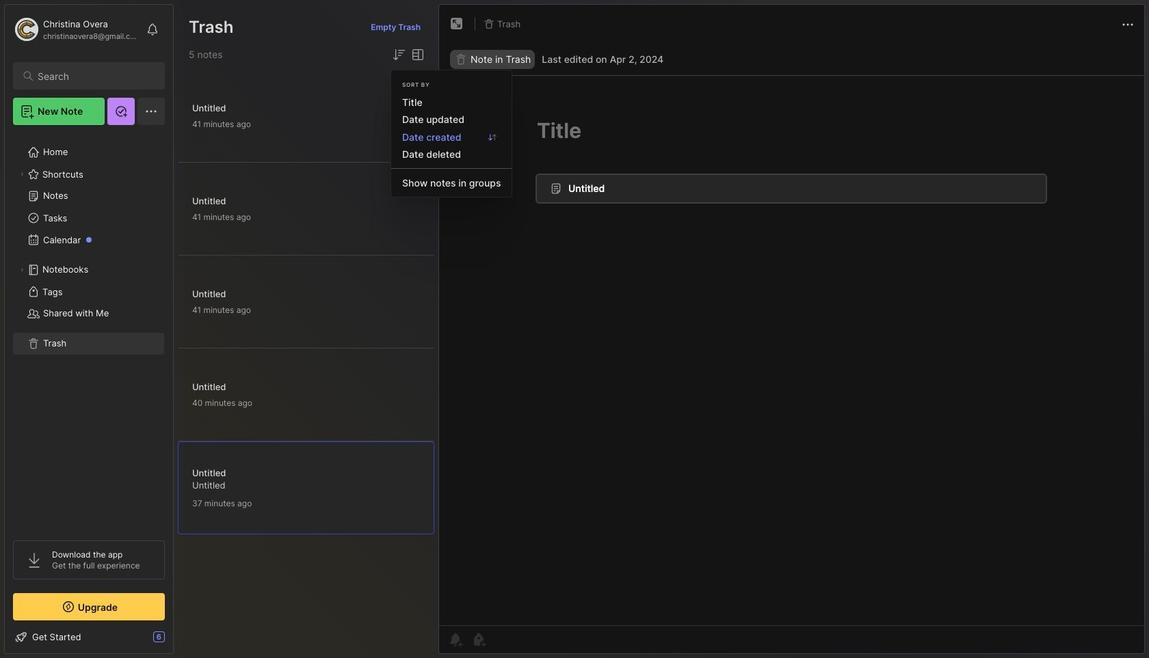 Task type: locate. For each thing, give the bounding box(es) containing it.
dropdown list menu
[[391, 94, 512, 192]]

expand notebooks image
[[18, 266, 26, 274]]

expand note image
[[449, 16, 465, 32]]

more actions image
[[1120, 16, 1136, 33]]

View options field
[[407, 47, 426, 63]]

Sort options field
[[391, 47, 407, 63]]

click to collapse image
[[173, 634, 183, 650]]

Account field
[[13, 16, 140, 43]]

tree
[[5, 133, 173, 529]]

None search field
[[38, 68, 153, 84]]

Note Editor text field
[[439, 75, 1145, 626]]

add tag image
[[471, 632, 487, 649]]

none search field inside main element
[[38, 68, 153, 84]]

add a reminder image
[[447, 632, 464, 649]]

note window element
[[439, 4, 1145, 658]]



Task type: describe. For each thing, give the bounding box(es) containing it.
Help and Learning task checklist field
[[5, 627, 173, 649]]

Search text field
[[38, 70, 153, 83]]

More actions field
[[1120, 15, 1136, 33]]

tree inside main element
[[5, 133, 173, 529]]

main element
[[0, 0, 178, 659]]



Task type: vqa. For each thing, say whether or not it's contained in the screenshot.
Note Editor text field
yes



